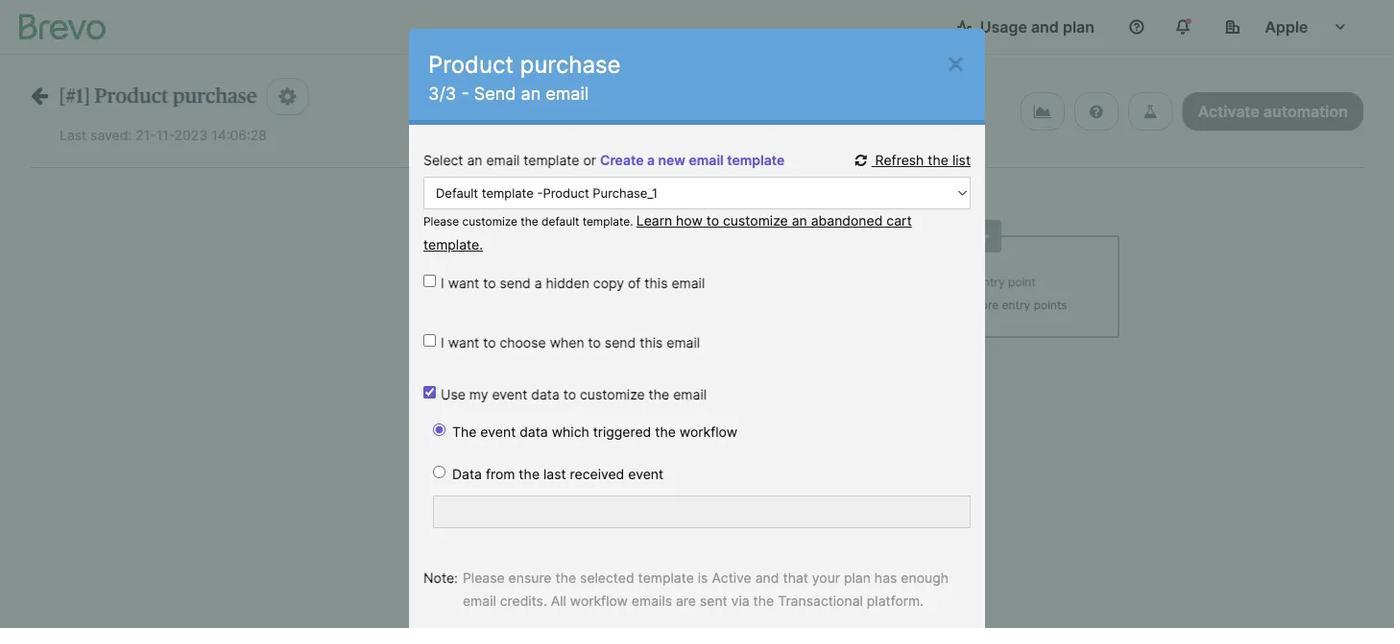 Task type: describe. For each thing, give the bounding box(es) containing it.
from
[[486, 466, 515, 483]]

click
[[903, 298, 930, 312]]

hidden
[[546, 275, 590, 292]]

refresh the list link
[[856, 152, 971, 169]]

are
[[676, 593, 696, 610]]

1 vertical spatial purchase
[[173, 86, 257, 106]]

last
[[544, 466, 566, 483]]

product purchase 3/3 - send an email
[[428, 50, 621, 104]]

add
[[935, 275, 957, 289]]

submit
[[678, 275, 716, 289]]

data
[[452, 466, 482, 483]]

to down please customize the default template.
[[483, 275, 496, 292]]

saved:
[[90, 127, 132, 143]]

i for i want to choose when to send this email
[[441, 335, 444, 351]]

the
[[452, 424, 477, 440]]

create a new email template link
[[600, 149, 785, 172]]

apple button
[[1210, 8, 1364, 46]]

want for i want to send a hidden copy of this email
[[448, 275, 480, 292]]

-
[[461, 82, 469, 104]]

choose
[[500, 335, 546, 351]]

is
[[698, 570, 708, 586]]

more
[[972, 298, 999, 312]]

[#1]
[[59, 86, 90, 106]]

0 horizontal spatial template
[[524, 152, 580, 169]]

the left default
[[521, 215, 539, 229]]

×
[[946, 43, 966, 80]]

note:
[[424, 570, 458, 586]]

email inside product purchase 3/3 - send an email
[[546, 82, 589, 104]]

wait
[[686, 503, 709, 517]]

the right via
[[754, 593, 775, 610]]

21-
[[136, 127, 156, 143]]

when
[[550, 335, 585, 351]]

2023
[[174, 127, 208, 143]]

minute(s)
[[686, 526, 738, 540]]

triggered
[[593, 424, 652, 440]]

of
[[628, 275, 641, 292]]

14:06:28
[[211, 127, 267, 143]]

0 horizontal spatial customize
[[463, 215, 518, 229]]

select an email template or create a new email template
[[424, 152, 785, 169]]

all
[[551, 593, 567, 610]]

the left last
[[519, 466, 540, 483]]

i want to send a hidden copy of this email
[[441, 275, 705, 292]]

point
[[1009, 275, 1036, 289]]

0 vertical spatial workflow
[[680, 424, 738, 440]]

0 horizontal spatial product
[[95, 86, 168, 106]]

to up which
[[564, 387, 576, 403]]

refresh image
[[856, 154, 872, 167]]

question circle image
[[1090, 104, 1104, 119]]

selected
[[580, 570, 635, 586]]

template inside note: please ensure the selected template is active and that your plan has enough email credits. all workflow emails are sent via the transactional platform.
[[638, 570, 694, 586]]

purchase inside product purchase 3/3 - send an email
[[520, 50, 621, 78]]

last saved: 21-11-2023 14:06:28
[[60, 127, 267, 143]]

create
[[600, 152, 644, 169]]

11-
[[156, 127, 174, 143]]

which
[[552, 424, 590, 440]]

or
[[583, 152, 597, 169]]

2 horizontal spatial template
[[727, 152, 785, 169]]

copy
[[593, 275, 624, 292]]

last
[[60, 127, 87, 143]]

email inside note: please ensure the selected template is active and that your plan has enough email credits. all workflow emails are sent via the transactional platform.
[[463, 593, 496, 610]]

your
[[813, 570, 841, 586]]

data from the last received event
[[452, 466, 664, 483]]

the event data which triggered the workflow
[[452, 424, 738, 440]]

[#1]                             product purchase link
[[31, 85, 257, 106]]

via
[[732, 593, 750, 610]]

please customize the default template.
[[424, 215, 637, 229]]

1 horizontal spatial template.
[[583, 215, 634, 229]]

want for i want to choose when to send this email
[[448, 335, 480, 351]]

my
[[470, 387, 488, 403]]

note: please ensure the selected template is active and that your plan has enough email credits. all workflow emails are sent via the transactional platform.
[[424, 570, 949, 610]]

received
[[570, 466, 625, 483]]

active
[[712, 570, 752, 586]]

add
[[947, 298, 968, 312]]

template. inside learn how to customize an abandoned cart template.
[[424, 237, 483, 253]]

and inside note: please ensure the selected template is active and that your plan has enough email credits. all workflow emails are sent via the transactional platform.
[[756, 570, 780, 586]]

area chart image
[[1034, 104, 1052, 119]]

3/3
[[428, 82, 457, 104]]

learn
[[637, 213, 673, 229]]

[#1]                             product purchase
[[59, 86, 257, 106]]

use
[[441, 387, 466, 403]]

an inside learn how to customize an abandoned cart template.
[[792, 213, 808, 229]]

usage and plan
[[981, 17, 1095, 36]]

sent
[[700, 593, 728, 610]]

× button
[[946, 43, 966, 80]]

1 vertical spatial data
[[520, 424, 548, 440]]

how
[[676, 213, 703, 229]]

2 vertical spatial event
[[628, 466, 664, 483]]

that
[[783, 570, 809, 586]]



Task type: vqa. For each thing, say whether or not it's contained in the screenshot.
the Contacts in workflows link
no



Task type: locate. For each thing, give the bounding box(es) containing it.
product up 21-
[[95, 86, 168, 106]]

platform.
[[867, 593, 924, 610]]

the up 'triggered'
[[649, 387, 670, 403]]

0 vertical spatial purchase
[[520, 50, 621, 78]]

abandoned
[[811, 213, 883, 229]]

entry up more
[[977, 275, 1005, 289]]

0 vertical spatial event
[[492, 387, 528, 403]]

an
[[521, 82, 541, 104], [467, 152, 483, 169], [792, 213, 808, 229], [960, 275, 974, 289]]

event right the my
[[492, 387, 528, 403]]

0 vertical spatial this
[[645, 275, 668, 292]]

learn how to customize an abandoned cart template.
[[424, 213, 912, 253]]

0 vertical spatial entry
[[977, 275, 1005, 289]]

send right the when
[[605, 335, 636, 351]]

to inside learn how to customize an abandoned cart template.
[[707, 213, 720, 229]]

template left or at left
[[524, 152, 580, 169]]

to inside add an entry point click to add more entry points
[[933, 298, 944, 312]]

0 horizontal spatial please
[[424, 215, 459, 229]]

1 vertical spatial please
[[463, 570, 505, 586]]

workflow down selected
[[570, 593, 628, 610]]

0 vertical spatial i
[[441, 275, 444, 292]]

1 vertical spatial want
[[448, 335, 480, 351]]

1 vertical spatial entry
[[1002, 298, 1031, 312]]

email
[[546, 82, 589, 104], [486, 152, 520, 169], [689, 152, 724, 169], [672, 275, 705, 292], [667, 335, 700, 351], [674, 387, 707, 403], [463, 593, 496, 610]]

has
[[875, 570, 898, 586]]

1 horizontal spatial and
[[1032, 17, 1059, 36]]

template right new
[[727, 152, 785, 169]]

data up which
[[531, 387, 560, 403]]

ensure
[[509, 570, 552, 586]]

the right 'triggered'
[[655, 424, 676, 440]]

send left hidden
[[500, 275, 531, 292]]

to left choose
[[483, 335, 496, 351]]

add an entry point click to add more entry points
[[903, 275, 1068, 312]]

an inside product purchase 3/3 - send an email
[[521, 82, 541, 104]]

event right the
[[481, 424, 516, 440]]

template.
[[583, 215, 634, 229], [424, 237, 483, 253]]

1 horizontal spatial please
[[463, 570, 505, 586]]

an left the abandoned
[[792, 213, 808, 229]]

product up -
[[428, 50, 514, 78]]

1 horizontal spatial plan
[[1063, 17, 1095, 36]]

0 vertical spatial and
[[1032, 17, 1059, 36]]

0 vertical spatial a
[[647, 152, 655, 169]]

to right how
[[707, 213, 720, 229]]

0 vertical spatial plan
[[1063, 17, 1095, 36]]

for
[[657, 526, 675, 540]]

the up all
[[556, 570, 577, 586]]

workflow
[[680, 424, 738, 440], [570, 593, 628, 610]]

workflow inside note: please ensure the selected template is active and that your plan has enough email credits. all workflow emails are sent via the transactional platform.
[[570, 593, 628, 610]]

1 want from the top
[[448, 275, 480, 292]]

customize inside learn how to customize an abandoned cart template.
[[723, 213, 788, 229]]

use my event data to customize the email
[[441, 387, 707, 403]]

send
[[474, 82, 516, 104]]

an right send
[[521, 82, 541, 104]]

arrow left image
[[31, 85, 48, 105]]

1
[[678, 526, 683, 540]]

wait for 1 minute(s)
[[657, 503, 738, 540]]

2 i from the top
[[441, 335, 444, 351]]

plan inside button
[[1063, 17, 1095, 36]]

usage and plan button
[[942, 8, 1110, 46]]

i
[[441, 275, 444, 292], [441, 335, 444, 351]]

0 vertical spatial product
[[428, 50, 514, 78]]

product
[[428, 50, 514, 78], [95, 86, 168, 106]]

plan inside note: please ensure the selected template is active and that your plan has enough email credits. all workflow emails are sent via the transactional platform.
[[844, 570, 871, 586]]

please
[[424, 215, 459, 229], [463, 570, 505, 586]]

an right add
[[960, 275, 974, 289]]

select
[[424, 152, 463, 169]]

an inside add an entry point click to add more entry points
[[960, 275, 974, 289]]

1 vertical spatial workflow
[[570, 593, 628, 610]]

usage
[[981, 17, 1028, 36]]

customize
[[723, 213, 788, 229], [463, 215, 518, 229], [580, 387, 645, 403]]

want up the 'use'
[[448, 335, 480, 351]]

refresh
[[876, 152, 925, 169]]

please right note:
[[463, 570, 505, 586]]

1 horizontal spatial customize
[[580, 387, 645, 403]]

1 horizontal spatial workflow
[[680, 424, 738, 440]]

form containing select an email template or
[[395, 149, 1000, 628]]

0 horizontal spatial template.
[[424, 237, 483, 253]]

an right select
[[467, 152, 483, 169]]

0 horizontal spatial send
[[500, 275, 531, 292]]

want
[[448, 275, 480, 292], [448, 335, 480, 351]]

None radio
[[433, 424, 446, 436], [433, 466, 446, 478], [433, 424, 446, 436], [433, 466, 446, 478]]

0 vertical spatial want
[[448, 275, 480, 292]]

1 horizontal spatial send
[[605, 335, 636, 351]]

and right the usage
[[1032, 17, 1059, 36]]

please down select
[[424, 215, 459, 229]]

emails
[[632, 593, 672, 610]]

entry down point
[[1002, 298, 1031, 312]]

1 horizontal spatial product
[[428, 50, 514, 78]]

the left list
[[928, 152, 949, 169]]

cart
[[887, 213, 912, 229]]

customize up 'triggered'
[[580, 387, 645, 403]]

enough
[[901, 570, 949, 586]]

0 horizontal spatial plan
[[844, 570, 871, 586]]

to right the when
[[588, 335, 601, 351]]

customize right how
[[723, 213, 788, 229]]

i want to choose when to send this email
[[441, 335, 700, 351]]

0 horizontal spatial purchase
[[173, 86, 257, 106]]

2 horizontal spatial customize
[[723, 213, 788, 229]]

to left add
[[933, 298, 944, 312]]

1 horizontal spatial a
[[647, 152, 655, 169]]

workflow up wait
[[680, 424, 738, 440]]

transactional
[[778, 593, 863, 610]]

form
[[395, 149, 1000, 628]]

i for i want to send a hidden copy of this email
[[441, 275, 444, 292]]

customize left default
[[463, 215, 518, 229]]

0 horizontal spatial a
[[535, 275, 542, 292]]

1 horizontal spatial template
[[638, 570, 694, 586]]

1 vertical spatial product
[[95, 86, 168, 106]]

this
[[645, 275, 668, 292], [640, 335, 663, 351]]

1 vertical spatial event
[[481, 424, 516, 440]]

flask image
[[1144, 104, 1158, 119]]

plan
[[1063, 17, 1095, 36], [844, 570, 871, 586]]

default
[[542, 215, 580, 229]]

template. down please customize the default template.
[[424, 237, 483, 253]]

credits.
[[500, 593, 547, 610]]

a left hidden
[[535, 275, 542, 292]]

and left that in the right bottom of the page
[[756, 570, 780, 586]]

plan left has
[[844, 570, 871, 586]]

1 vertical spatial this
[[640, 335, 663, 351]]

purchase
[[520, 50, 621, 78], [173, 86, 257, 106]]

None text field
[[433, 496, 971, 528]]

plan right the usage
[[1063, 17, 1095, 36]]

send
[[500, 275, 531, 292], [605, 335, 636, 351]]

learn how to customize an abandoned cart template. link
[[424, 213, 912, 253]]

1 vertical spatial send
[[605, 335, 636, 351]]

1 vertical spatial and
[[756, 570, 780, 586]]

apple
[[1266, 17, 1309, 36]]

entry
[[977, 275, 1005, 289], [1002, 298, 1031, 312]]

1 vertical spatial template.
[[424, 237, 483, 253]]

0 vertical spatial send
[[500, 275, 531, 292]]

0 vertical spatial data
[[531, 387, 560, 403]]

template
[[524, 152, 580, 169], [727, 152, 785, 169], [638, 570, 694, 586]]

data
[[531, 387, 560, 403], [520, 424, 548, 440]]

None checkbox
[[424, 334, 436, 347]]

please inside note: please ensure the selected template is active and that your plan has enough email credits. all workflow emails are sent via the transactional platform.
[[463, 570, 505, 586]]

this down of
[[640, 335, 663, 351]]

0 horizontal spatial workflow
[[570, 593, 628, 610]]

1 vertical spatial plan
[[844, 570, 871, 586]]

refresh the list
[[872, 152, 971, 169]]

1 vertical spatial i
[[441, 335, 444, 351]]

None checkbox
[[424, 275, 436, 287], [424, 386, 436, 399], [424, 275, 436, 287], [424, 386, 436, 399]]

points
[[1034, 298, 1068, 312]]

the
[[928, 152, 949, 169], [521, 215, 539, 229], [649, 387, 670, 403], [655, 424, 676, 440], [519, 466, 540, 483], [556, 570, 577, 586], [754, 593, 775, 610]]

1 horizontal spatial purchase
[[520, 50, 621, 78]]

0 horizontal spatial and
[[756, 570, 780, 586]]

product inside product purchase 3/3 - send an email
[[428, 50, 514, 78]]

want down please customize the default template.
[[448, 275, 480, 292]]

and
[[1032, 17, 1059, 36], [756, 570, 780, 586]]

event down 'triggered'
[[628, 466, 664, 483]]

list
[[953, 152, 971, 169]]

this right of
[[645, 275, 668, 292]]

template up emails
[[638, 570, 694, 586]]

to
[[707, 213, 720, 229], [483, 275, 496, 292], [933, 298, 944, 312], [483, 335, 496, 351], [588, 335, 601, 351], [564, 387, 576, 403]]

data left which
[[520, 424, 548, 440]]

a left new
[[647, 152, 655, 169]]

1 vertical spatial a
[[535, 275, 542, 292]]

0 vertical spatial template.
[[583, 215, 634, 229]]

cog image
[[279, 86, 296, 107]]

a
[[647, 152, 655, 169], [535, 275, 542, 292]]

template. left learn
[[583, 215, 634, 229]]

and inside button
[[1032, 17, 1059, 36]]

new
[[659, 152, 686, 169]]

2 want from the top
[[448, 335, 480, 351]]

0 vertical spatial please
[[424, 215, 459, 229]]

1 i from the top
[[441, 275, 444, 292]]



